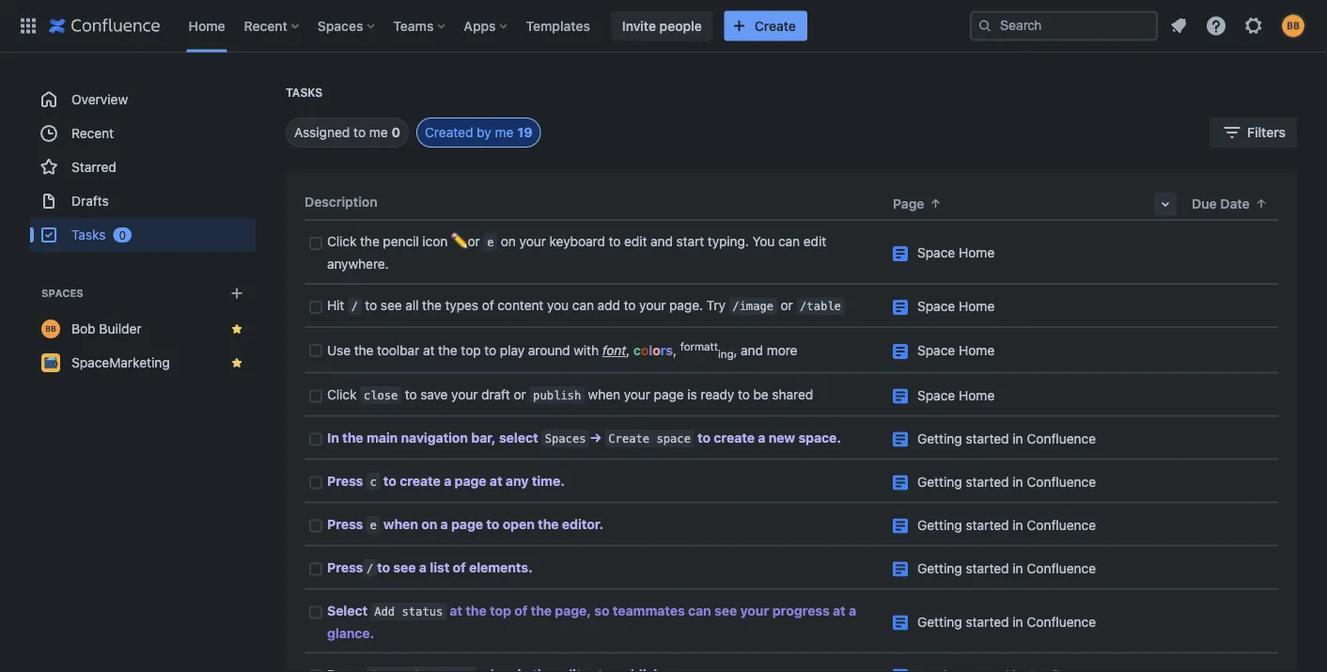 Task type: describe. For each thing, give the bounding box(es) containing it.
try
[[707, 298, 726, 313]]

use the toolbar at the top to play around with font , c o l o r s , formatt ing , and more
[[327, 340, 798, 361]]

home for to see all the types of content you can add to your page. try
[[959, 298, 995, 314]]

be
[[753, 386, 769, 402]]

teammates
[[613, 603, 685, 618]]

shared
[[772, 386, 813, 402]]

0 horizontal spatial 0
[[119, 228, 126, 242]]

and inside on your keyboard to edit and start typing. you can edit anywhere.
[[651, 234, 673, 249]]

page
[[893, 196, 925, 211]]

the right in
[[342, 430, 363, 445]]

getting started in confluence link for elements.
[[917, 560, 1096, 576]]

spaces inside in the main navigation bar, select spaces → create space to create a new space.
[[545, 431, 586, 445]]

0 vertical spatial of
[[482, 298, 494, 313]]

confluence for open
[[1027, 517, 1096, 532]]

getting started in confluence for elements.
[[917, 560, 1096, 576]]

publish
[[533, 388, 581, 402]]

space
[[657, 431, 691, 445]]

unstar this space image for spacemarketing
[[229, 355, 244, 370]]

spacemarketing link
[[30, 346, 256, 380]]

home inside global element
[[188, 18, 225, 33]]

at left any
[[490, 473, 502, 488]]

r
[[661, 343, 666, 358]]

to right add
[[624, 298, 636, 313]]

space for ,
[[917, 343, 955, 358]]

icon
[[422, 234, 448, 249]]

main
[[367, 430, 398, 445]]

recent link
[[30, 117, 256, 150]]

2 , from the left
[[673, 343, 677, 358]]

0 horizontal spatial of
[[453, 559, 466, 575]]

progress
[[772, 603, 830, 618]]

/table
[[800, 299, 841, 313]]

2 edit from the left
[[804, 234, 826, 249]]

invite people
[[622, 18, 702, 33]]

navigation
[[401, 430, 468, 445]]

top inside use the toolbar at the top to play around with font , c o l o r s , formatt ing , and more
[[461, 343, 481, 358]]

in
[[327, 430, 339, 445]]

e inside press e when on a page to open the editor.
[[370, 518, 377, 532]]

to inside use the toolbar at the top to play around with font , c o l o r s , formatt ing , and more
[[484, 343, 496, 358]]

home for on your keyboard to edit and start typing. you can edit anywhere.
[[959, 245, 995, 260]]

started for open
[[966, 517, 1009, 532]]

started for elements.
[[966, 560, 1009, 576]]

to right hit
[[365, 298, 377, 313]]

font
[[602, 343, 626, 358]]

space for or
[[917, 298, 955, 314]]

templates
[[526, 18, 590, 33]]

1 getting started in confluence link from the top
[[917, 430, 1096, 446]]

types
[[445, 298, 478, 313]]

builder
[[99, 321, 142, 337]]

→
[[590, 430, 602, 445]]

editor.
[[562, 516, 604, 532]]

templates link
[[520, 11, 596, 41]]

2 page title icon image from the top
[[893, 300, 908, 315]]

overview link
[[30, 83, 256, 117]]

banner containing home
[[0, 0, 1327, 53]]

bob builder link
[[30, 312, 256, 346]]

page,
[[555, 603, 591, 618]]

created by me 19
[[425, 125, 533, 140]]

a for to create a page at any time.
[[444, 473, 451, 488]]

assigned to me 0
[[294, 125, 400, 140]]

use
[[327, 343, 351, 358]]

to left open
[[486, 516, 499, 532]]

see inside at the top of the page, so teammates can see your progress at a glance.
[[715, 603, 737, 618]]

in for open
[[1013, 517, 1023, 532]]

to up select add status
[[377, 559, 390, 575]]

on your keyboard to edit and start typing. you can edit anywhere.
[[327, 234, 830, 272]]

status
[[402, 604, 443, 618]]

play
[[500, 343, 525, 358]]

/image
[[732, 299, 774, 313]]

1 vertical spatial create
[[400, 473, 441, 488]]

date
[[1220, 196, 1250, 211]]

description
[[305, 194, 378, 210]]

settings icon image
[[1243, 15, 1265, 37]]

2 o from the left
[[653, 343, 661, 358]]

1 horizontal spatial when
[[588, 386, 620, 402]]

space home for when your page is ready to be shared
[[917, 387, 995, 403]]

the up save at left bottom
[[438, 343, 458, 358]]

invite people button
[[611, 11, 713, 41]]

glance.
[[327, 625, 374, 641]]

5 page title icon image from the top
[[893, 432, 908, 447]]

recent inside group
[[71, 125, 114, 141]]

create button
[[724, 11, 807, 41]]

select
[[327, 603, 368, 618]]

spaces inside popup button
[[318, 18, 363, 33]]

content
[[498, 298, 544, 313]]

ing
[[718, 348, 734, 361]]

starred link
[[30, 150, 256, 184]]

create a space image
[[226, 282, 248, 305]]

1 started from the top
[[966, 430, 1009, 446]]

save
[[420, 386, 448, 402]]

0 vertical spatial or
[[468, 234, 480, 249]]

overview
[[71, 92, 128, 107]]

3 , from the left
[[734, 343, 737, 358]]

apps button
[[458, 11, 515, 41]]

click the pencil icon ✏️ or e
[[327, 234, 494, 249]]

press for to see a list of elements.
[[327, 559, 363, 575]]

tasks inside group
[[71, 227, 106, 243]]

5 started from the top
[[966, 614, 1009, 629]]

notification icon image
[[1167, 15, 1190, 37]]

0 horizontal spatial spaces
[[41, 287, 83, 299]]

5 getting started in confluence link from the top
[[917, 614, 1096, 629]]

press c to create a page at any time.
[[327, 473, 565, 488]]

s
[[666, 343, 673, 358]]

create inside in the main navigation bar, select spaces → create space to create a new space.
[[608, 431, 650, 445]]

your down 'l'
[[624, 386, 650, 402]]

by
[[477, 125, 491, 140]]

teams
[[393, 18, 434, 33]]

search image
[[978, 18, 993, 33]]

filters
[[1247, 125, 1286, 140]]

1 space home from the top
[[917, 245, 995, 260]]

3 page title icon image from the top
[[893, 344, 908, 359]]

starred
[[71, 159, 116, 175]]

start
[[676, 234, 704, 249]]

hit
[[327, 298, 344, 313]]

drafts link
[[30, 184, 256, 218]]

your inside at the top of the page, so teammates can see your progress at a glance.
[[740, 603, 769, 618]]

0 vertical spatial 0
[[392, 125, 400, 140]]

/ for press
[[367, 561, 374, 575]]

more
[[767, 343, 798, 358]]

around
[[528, 343, 570, 358]]

draft
[[481, 386, 510, 402]]

5 confluence from the top
[[1027, 614, 1096, 629]]

getting for elements.
[[917, 560, 962, 576]]

space home for ,
[[917, 343, 995, 358]]

0 horizontal spatial when
[[383, 516, 418, 532]]

can inside at the top of the page, so teammates can see your progress at a glance.
[[688, 603, 711, 618]]

a for to see a list of elements.
[[419, 559, 427, 575]]

space.
[[799, 430, 841, 445]]

19
[[517, 125, 533, 140]]

click for the
[[327, 234, 357, 249]]

toolbar
[[377, 343, 419, 358]]

to right "assigned"
[[354, 125, 366, 140]]

to left save at left bottom
[[405, 386, 417, 402]]

9 page title icon image from the top
[[893, 615, 908, 630]]

click close to save your draft or publish when your page is ready to be shared
[[327, 386, 813, 402]]

6 page title icon image from the top
[[893, 475, 908, 490]]

7 page title icon image from the top
[[893, 518, 908, 533]]

hit / to see all the types of content you can add to your page. try /image or /table
[[327, 298, 841, 313]]

4 page title icon image from the top
[[893, 389, 908, 404]]

invite
[[622, 18, 656, 33]]

10 page title icon image from the top
[[893, 669, 908, 672]]

0 vertical spatial tasks
[[286, 86, 323, 99]]

the right "all"
[[422, 298, 442, 313]]

select add status
[[327, 603, 443, 618]]



Task type: locate. For each thing, give the bounding box(es) containing it.
0 vertical spatial page
[[654, 386, 684, 402]]

Search field
[[970, 11, 1158, 41]]

elements.
[[469, 559, 533, 575]]

space home for or
[[917, 298, 995, 314]]

0 horizontal spatial and
[[651, 234, 673, 249]]

1 horizontal spatial o
[[653, 343, 661, 358]]

2 vertical spatial spaces
[[545, 431, 586, 445]]

to inside on your keyboard to edit and start typing. you can edit anywhere.
[[609, 234, 621, 249]]

1 horizontal spatial me
[[495, 125, 514, 140]]

1 vertical spatial top
[[490, 603, 511, 618]]

5 getting started in confluence from the top
[[917, 614, 1096, 629]]

can inside on your keyboard to edit and start typing. you can edit anywhere.
[[778, 234, 800, 249]]

0 vertical spatial c
[[633, 343, 641, 358]]

1 me from the left
[[369, 125, 388, 140]]

3 confluence from the top
[[1027, 517, 1096, 532]]

of
[[482, 298, 494, 313], [453, 559, 466, 575], [514, 603, 528, 618]]

started for any
[[966, 474, 1009, 489]]

,
[[626, 343, 630, 358], [673, 343, 677, 358], [734, 343, 737, 358]]

1 horizontal spatial of
[[482, 298, 494, 313]]

unstar this space image inside "bob builder" link
[[229, 321, 244, 337]]

page for time.
[[455, 473, 486, 488]]

drafts
[[71, 193, 109, 209]]

2 getting started in confluence link from the top
[[917, 474, 1096, 489]]

1 vertical spatial on
[[421, 516, 437, 532]]

1 , from the left
[[626, 343, 630, 358]]

to left be
[[738, 386, 750, 402]]

2 getting from the top
[[917, 474, 962, 489]]

1 space home link from the top
[[917, 245, 995, 260]]

see for a
[[393, 559, 416, 575]]

0 vertical spatial and
[[651, 234, 673, 249]]

0 vertical spatial unstar this space image
[[229, 321, 244, 337]]

2 vertical spatial page
[[451, 516, 483, 532]]

1 o from the left
[[641, 343, 649, 358]]

so
[[594, 603, 610, 618]]

/ for hit
[[351, 299, 358, 313]]

press for when on a page to open the editor.
[[327, 516, 363, 532]]

1 vertical spatial can
[[572, 298, 594, 313]]

anywhere.
[[327, 256, 389, 272]]

me for to
[[369, 125, 388, 140]]

✏️
[[451, 234, 464, 249]]

banner
[[0, 0, 1327, 53]]

at right toolbar
[[423, 343, 435, 358]]

3 getting started in confluence link from the top
[[917, 517, 1096, 532]]

0 horizontal spatial create
[[608, 431, 650, 445]]

c left 'l'
[[633, 343, 641, 358]]

5 in from the top
[[1013, 614, 1023, 629]]

new
[[769, 430, 795, 445]]

in for any
[[1013, 474, 1023, 489]]

0 vertical spatial see
[[381, 298, 402, 313]]

c inside press c to create a page at any time.
[[370, 475, 377, 488]]

getting
[[917, 430, 962, 446], [917, 474, 962, 489], [917, 517, 962, 532], [917, 560, 962, 576], [917, 614, 962, 629]]

see left progress
[[715, 603, 737, 618]]

spaces button
[[312, 11, 382, 41]]

your
[[519, 234, 546, 249], [639, 298, 666, 313], [451, 386, 478, 402], [624, 386, 650, 402], [740, 603, 769, 618]]

unstar this space image inside the spacemarketing link
[[229, 355, 244, 370]]

o
[[641, 343, 649, 358], [653, 343, 661, 358]]

1 horizontal spatial or
[[514, 386, 526, 402]]

c inside use the toolbar at the top to play around with font , c o l o r s , formatt ing , and more
[[633, 343, 641, 358]]

space for when your page is ready to be shared
[[917, 387, 955, 403]]

on inside on your keyboard to edit and start typing. you can edit anywhere.
[[501, 234, 516, 249]]

o left s
[[653, 343, 661, 358]]

click for close
[[327, 386, 357, 402]]

space home link for or
[[917, 298, 995, 314]]

/ inside 'press / to see a list of elements.'
[[367, 561, 374, 575]]

1 vertical spatial when
[[383, 516, 418, 532]]

global element
[[11, 0, 970, 52]]

spaces left →
[[545, 431, 586, 445]]

edit right you
[[804, 234, 826, 249]]

1 edit from the left
[[624, 234, 647, 249]]

ascending sorting icon page image
[[928, 196, 943, 211]]

2 horizontal spatial of
[[514, 603, 528, 618]]

e right "✏️"
[[487, 235, 494, 249]]

help icon image
[[1205, 15, 1228, 37]]

open
[[503, 516, 535, 532]]

in the main navigation bar, select spaces → create space to create a new space.
[[327, 430, 841, 445]]

e
[[487, 235, 494, 249], [370, 518, 377, 532]]

your left page.
[[639, 298, 666, 313]]

0 vertical spatial recent
[[244, 18, 287, 33]]

the right use
[[354, 343, 374, 358]]

2 unstar this space image from the top
[[229, 355, 244, 370]]

4 confluence from the top
[[1027, 560, 1096, 576]]

0 horizontal spatial on
[[421, 516, 437, 532]]

your left progress
[[740, 603, 769, 618]]

/
[[351, 299, 358, 313], [367, 561, 374, 575]]

click up anywhere.
[[327, 234, 357, 249]]

to right 'space'
[[698, 430, 711, 445]]

the left page,
[[531, 603, 552, 618]]

unstar this space image for bob builder
[[229, 321, 244, 337]]

l
[[649, 343, 653, 358]]

spacemarketing
[[71, 355, 170, 370]]

2 horizontal spatial or
[[781, 298, 793, 313]]

2 space home from the top
[[917, 298, 995, 314]]

, left 'l'
[[626, 343, 630, 358]]

of inside at the top of the page, so teammates can see your progress at a glance.
[[514, 603, 528, 618]]

0 down "drafts" link
[[119, 228, 126, 242]]

8 page title icon image from the top
[[893, 562, 908, 577]]

press e when on a page to open the editor.
[[327, 516, 604, 532]]

on right "✏️"
[[501, 234, 516, 249]]

0 horizontal spatial create
[[400, 473, 441, 488]]

0 vertical spatial top
[[461, 343, 481, 358]]

of right list
[[453, 559, 466, 575]]

1 vertical spatial 0
[[119, 228, 126, 242]]

people
[[660, 18, 702, 33]]

1 horizontal spatial can
[[688, 603, 711, 618]]

filters button
[[1210, 117, 1297, 148]]

3 space home link from the top
[[917, 343, 995, 358]]

0 vertical spatial when
[[588, 386, 620, 402]]

click
[[327, 234, 357, 249], [327, 386, 357, 402]]

create down 'navigation'
[[400, 473, 441, 488]]

when up →
[[588, 386, 620, 402]]

add
[[374, 604, 395, 618]]

your left keyboard
[[519, 234, 546, 249]]

/ right hit
[[351, 299, 358, 313]]

create inside popup button
[[755, 18, 796, 33]]

keyboard
[[549, 234, 605, 249]]

1 horizontal spatial tasks
[[286, 86, 323, 99]]

the up anywhere.
[[360, 234, 380, 249]]

spaces right recent popup button
[[318, 18, 363, 33]]

4 space home link from the top
[[917, 387, 995, 403]]

a down press c to create a page at any time.
[[441, 516, 448, 532]]

page title icon image
[[893, 246, 908, 261], [893, 300, 908, 315], [893, 344, 908, 359], [893, 389, 908, 404], [893, 432, 908, 447], [893, 475, 908, 490], [893, 518, 908, 533], [893, 562, 908, 577], [893, 615, 908, 630], [893, 669, 908, 672]]

1 horizontal spatial /
[[367, 561, 374, 575]]

2 press from the top
[[327, 516, 363, 532]]

0 vertical spatial on
[[501, 234, 516, 249]]

a right progress
[[849, 603, 856, 618]]

close
[[364, 388, 398, 402]]

2 confluence from the top
[[1027, 474, 1096, 489]]

0 horizontal spatial o
[[641, 343, 649, 358]]

created
[[425, 125, 473, 140]]

any
[[506, 473, 529, 488]]

confluence for any
[[1027, 474, 1096, 489]]

4 getting from the top
[[917, 560, 962, 576]]

1 vertical spatial /
[[367, 561, 374, 575]]

2 me from the left
[[495, 125, 514, 140]]

0 horizontal spatial /
[[351, 299, 358, 313]]

or
[[468, 234, 480, 249], [781, 298, 793, 313], [514, 386, 526, 402]]

0 left created
[[392, 125, 400, 140]]

3 in from the top
[[1013, 517, 1023, 532]]

page down press c to create a page at any time.
[[451, 516, 483, 532]]

a inside at the top of the page, so teammates can see your progress at a glance.
[[849, 603, 856, 618]]

1 vertical spatial click
[[327, 386, 357, 402]]

2 horizontal spatial ,
[[734, 343, 737, 358]]

list
[[430, 559, 450, 575]]

1 horizontal spatial create
[[714, 430, 755, 445]]

1 getting started in confluence from the top
[[917, 430, 1096, 446]]

at
[[423, 343, 435, 358], [490, 473, 502, 488], [450, 603, 462, 618], [833, 603, 846, 618]]

getting started in confluence link for open
[[917, 517, 1096, 532]]

2 getting started in confluence from the top
[[917, 474, 1096, 489]]

0 vertical spatial can
[[778, 234, 800, 249]]

1 vertical spatial see
[[393, 559, 416, 575]]

confluence for elements.
[[1027, 560, 1096, 576]]

3 getting started in confluence from the top
[[917, 517, 1096, 532]]

tab list
[[263, 117, 541, 148]]

2 vertical spatial press
[[327, 559, 363, 575]]

and inside use the toolbar at the top to play around with font , c o l o r s , formatt ing , and more
[[741, 343, 763, 358]]

1 confluence from the top
[[1027, 430, 1096, 446]]

1 vertical spatial and
[[741, 343, 763, 358]]

recent button
[[238, 11, 306, 41]]

when up 'press / to see a list of elements.'
[[383, 516, 418, 532]]

2 click from the top
[[327, 386, 357, 402]]

the down 'elements.'
[[466, 603, 487, 618]]

appswitcher icon image
[[17, 15, 39, 37]]

0 horizontal spatial me
[[369, 125, 388, 140]]

1 page title icon image from the top
[[893, 246, 908, 261]]

0 vertical spatial press
[[327, 473, 363, 488]]

1 vertical spatial c
[[370, 475, 377, 488]]

getting for any
[[917, 474, 962, 489]]

in for elements.
[[1013, 560, 1023, 576]]

the
[[360, 234, 380, 249], [422, 298, 442, 313], [354, 343, 374, 358], [438, 343, 458, 358], [342, 430, 363, 445], [538, 516, 559, 532], [466, 603, 487, 618], [531, 603, 552, 618]]

0 horizontal spatial ,
[[626, 343, 630, 358]]

/ up select add status
[[367, 561, 374, 575]]

0 vertical spatial create
[[755, 18, 796, 33]]

a for when on a page to open the editor.
[[441, 516, 448, 532]]

bar,
[[471, 430, 496, 445]]

1 in from the top
[[1013, 430, 1023, 446]]

on
[[501, 234, 516, 249], [421, 516, 437, 532]]

1 horizontal spatial edit
[[804, 234, 826, 249]]

1 horizontal spatial ,
[[673, 343, 677, 358]]

and right ing at the bottom right of page
[[741, 343, 763, 358]]

1 vertical spatial of
[[453, 559, 466, 575]]

1 horizontal spatial e
[[487, 235, 494, 249]]

bob
[[71, 321, 96, 337]]

2 started from the top
[[966, 474, 1009, 489]]

at the top of the page, so teammates can see your progress at a glance.
[[327, 603, 860, 641]]

1 horizontal spatial and
[[741, 343, 763, 358]]

e up 'press / to see a list of elements.'
[[370, 518, 377, 532]]

5 getting from the top
[[917, 614, 962, 629]]

0 horizontal spatial recent
[[71, 125, 114, 141]]

1 vertical spatial unstar this space image
[[229, 355, 244, 370]]

a down 'navigation'
[[444, 473, 451, 488]]

0 horizontal spatial e
[[370, 518, 377, 532]]

4 getting started in confluence link from the top
[[917, 560, 1096, 576]]

1 unstar this space image from the top
[[229, 321, 244, 337]]

2 vertical spatial see
[[715, 603, 737, 618]]

1 space from the top
[[917, 245, 955, 260]]

tasks up "assigned"
[[286, 86, 323, 99]]

1 vertical spatial recent
[[71, 125, 114, 141]]

all
[[405, 298, 419, 313]]

space home link for ,
[[917, 343, 995, 358]]

recent up starred
[[71, 125, 114, 141]]

or right draft
[[514, 386, 526, 402]]

c down main
[[370, 475, 377, 488]]

select
[[499, 430, 538, 445]]

4 space from the top
[[917, 387, 955, 403]]

top inside at the top of the page, so teammates can see your progress at a glance.
[[490, 603, 511, 618]]

home for ,
[[959, 343, 995, 358]]

space home link for when your page is ready to be shared
[[917, 387, 995, 403]]

space home
[[917, 245, 995, 260], [917, 298, 995, 314], [917, 343, 995, 358], [917, 387, 995, 403]]

teams button
[[388, 11, 453, 41]]

0 horizontal spatial top
[[461, 343, 481, 358]]

1 horizontal spatial top
[[490, 603, 511, 618]]

getting started in confluence for open
[[917, 517, 1096, 532]]

1 vertical spatial spaces
[[41, 287, 83, 299]]

ready
[[701, 386, 734, 402]]

2 in from the top
[[1013, 474, 1023, 489]]

2 space from the top
[[917, 298, 955, 314]]

1 click from the top
[[327, 234, 357, 249]]

page for the
[[451, 516, 483, 532]]

home for to save your draft or
[[959, 387, 995, 403]]

edit left start
[[624, 234, 647, 249]]

spaces up bob
[[41, 287, 83, 299]]

o left r
[[641, 343, 649, 358]]

top down 'elements.'
[[490, 603, 511, 618]]

getting started in confluence link for any
[[917, 474, 1096, 489]]

a left the new
[[758, 430, 766, 445]]

3 space from the top
[[917, 343, 955, 358]]

of right types
[[482, 298, 494, 313]]

and left start
[[651, 234, 673, 249]]

3 space home from the top
[[917, 343, 995, 358]]

of down 'elements.'
[[514, 603, 528, 618]]

me for by
[[495, 125, 514, 140]]

ascending sorting icon date image
[[1254, 196, 1269, 211]]

0 horizontal spatial or
[[468, 234, 480, 249]]

, right the formatt
[[734, 343, 737, 358]]

2 horizontal spatial can
[[778, 234, 800, 249]]

tasks down drafts
[[71, 227, 106, 243]]

or right "✏️"
[[468, 234, 480, 249]]

1 horizontal spatial 0
[[392, 125, 400, 140]]

2 space home link from the top
[[917, 298, 995, 314]]

1 horizontal spatial recent
[[244, 18, 287, 33]]

a
[[758, 430, 766, 445], [444, 473, 451, 488], [441, 516, 448, 532], [419, 559, 427, 575], [849, 603, 856, 618]]

your inside on your keyboard to edit and start typing. you can edit anywhere.
[[519, 234, 546, 249]]

page.
[[669, 298, 703, 313]]

at right 'status'
[[450, 603, 462, 618]]

top left play
[[461, 343, 481, 358]]

confluence
[[1027, 430, 1096, 446], [1027, 474, 1096, 489], [1027, 517, 1096, 532], [1027, 560, 1096, 576], [1027, 614, 1096, 629]]

1 vertical spatial press
[[327, 516, 363, 532]]

formatt
[[680, 340, 718, 353]]

e inside 'click the pencil icon ✏️ or e'
[[487, 235, 494, 249]]

1 horizontal spatial spaces
[[318, 18, 363, 33]]

page
[[654, 386, 684, 402], [455, 473, 486, 488], [451, 516, 483, 532]]

unstar this space image
[[229, 321, 244, 337], [229, 355, 244, 370]]

0 vertical spatial create
[[714, 430, 755, 445]]

add
[[597, 298, 620, 313]]

3 press from the top
[[327, 559, 363, 575]]

to left play
[[484, 343, 496, 358]]

getting for open
[[917, 517, 962, 532]]

1 press from the top
[[327, 473, 363, 488]]

create
[[714, 430, 755, 445], [400, 473, 441, 488]]

1 vertical spatial create
[[608, 431, 650, 445]]

1 horizontal spatial create
[[755, 18, 796, 33]]

on up 'press / to see a list of elements.'
[[421, 516, 437, 532]]

1 horizontal spatial c
[[633, 343, 641, 358]]

group containing overview
[[30, 83, 256, 252]]

4 space home from the top
[[917, 387, 995, 403]]

4 getting started in confluence from the top
[[917, 560, 1096, 576]]

press for to create a page at any time.
[[327, 473, 363, 488]]

0 vertical spatial /
[[351, 299, 358, 313]]

1 getting from the top
[[917, 430, 962, 446]]

confluence image
[[49, 15, 160, 37], [49, 15, 160, 37]]

getting started in confluence
[[917, 430, 1096, 446], [917, 474, 1096, 489], [917, 517, 1096, 532], [917, 560, 1096, 576], [917, 614, 1096, 629]]

in
[[1013, 430, 1023, 446], [1013, 474, 1023, 489], [1013, 517, 1023, 532], [1013, 560, 1023, 576], [1013, 614, 1023, 629]]

1 vertical spatial page
[[455, 473, 486, 488]]

and
[[651, 234, 673, 249], [741, 343, 763, 358]]

or right /image
[[781, 298, 793, 313]]

is
[[687, 386, 697, 402]]

2 vertical spatial can
[[688, 603, 711, 618]]

to right keyboard
[[609, 234, 621, 249]]

at inside use the toolbar at the top to play around with font , c o l o r s , formatt ing , and more
[[423, 343, 435, 358]]

your right save at left bottom
[[451, 386, 478, 402]]

3 getting from the top
[[917, 517, 962, 532]]

time.
[[532, 473, 565, 488]]

1 horizontal spatial on
[[501, 234, 516, 249]]

tab list containing assigned to me
[[263, 117, 541, 148]]

the right open
[[538, 516, 559, 532]]

create down ready
[[714, 430, 755, 445]]

me
[[369, 125, 388, 140], [495, 125, 514, 140]]

you
[[547, 298, 569, 313]]

0 vertical spatial e
[[487, 235, 494, 249]]

see left "all"
[[381, 298, 402, 313]]

0 horizontal spatial edit
[[624, 234, 647, 249]]

recent right home link
[[244, 18, 287, 33]]

getting started in confluence for any
[[917, 474, 1096, 489]]

getting started in confluence link
[[917, 430, 1096, 446], [917, 474, 1096, 489], [917, 517, 1096, 532], [917, 560, 1096, 576], [917, 614, 1096, 629]]

typing.
[[708, 234, 749, 249]]

due
[[1192, 196, 1217, 211]]

tasks
[[286, 86, 323, 99], [71, 227, 106, 243]]

0 vertical spatial click
[[327, 234, 357, 249]]

spaces
[[318, 18, 363, 33], [41, 287, 83, 299], [545, 431, 586, 445]]

0 vertical spatial spaces
[[318, 18, 363, 33]]

page left is
[[654, 386, 684, 402]]

2 vertical spatial or
[[514, 386, 526, 402]]

me right by
[[495, 125, 514, 140]]

4 started from the top
[[966, 560, 1009, 576]]

1 vertical spatial or
[[781, 298, 793, 313]]

apps
[[464, 18, 496, 33]]

3 started from the top
[[966, 517, 1009, 532]]

0 horizontal spatial c
[[370, 475, 377, 488]]

click left close
[[327, 386, 357, 402]]

1 vertical spatial e
[[370, 518, 377, 532]]

4 in from the top
[[1013, 560, 1023, 576]]

bob builder
[[71, 321, 142, 337]]

me right "assigned"
[[369, 125, 388, 140]]

, right r
[[673, 343, 677, 358]]

1 vertical spatial tasks
[[71, 227, 106, 243]]

2 vertical spatial of
[[514, 603, 528, 618]]

0 horizontal spatial can
[[572, 298, 594, 313]]

group
[[30, 83, 256, 252]]

see for all
[[381, 298, 402, 313]]

at right progress
[[833, 603, 846, 618]]

recent inside popup button
[[244, 18, 287, 33]]

edit
[[624, 234, 647, 249], [804, 234, 826, 249]]

see left list
[[393, 559, 416, 575]]

page up press e when on a page to open the editor.
[[455, 473, 486, 488]]

to down main
[[383, 473, 397, 488]]

press / to see a list of elements.
[[327, 559, 533, 575]]

0 horizontal spatial tasks
[[71, 227, 106, 243]]

/ inside hit / to see all the types of content you can add to your page. try /image or /table
[[351, 299, 358, 313]]

a left list
[[419, 559, 427, 575]]

2 horizontal spatial spaces
[[545, 431, 586, 445]]

space
[[917, 245, 955, 260], [917, 298, 955, 314], [917, 343, 955, 358], [917, 387, 955, 403]]



Task type: vqa. For each thing, say whether or not it's contained in the screenshot.
2nd Marketing from the top
no



